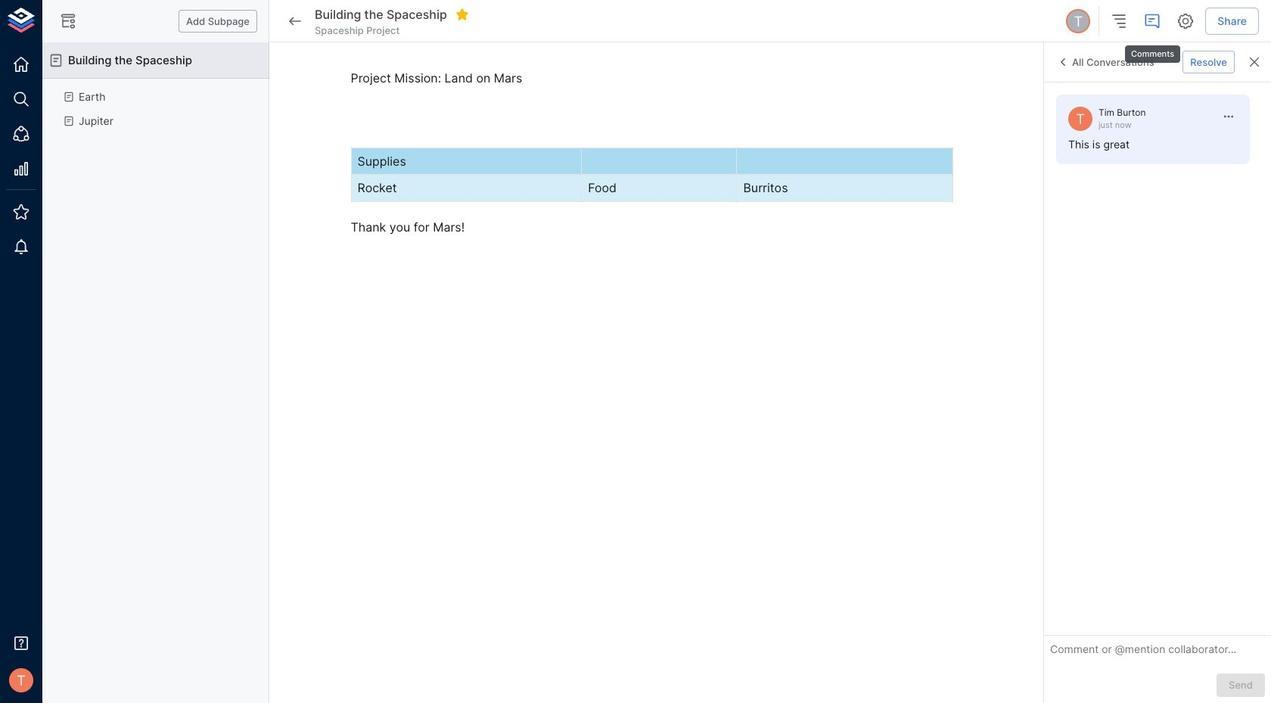 Task type: vqa. For each thing, say whether or not it's contained in the screenshot.
tooltip
yes



Task type: locate. For each thing, give the bounding box(es) containing it.
Comment or @mention collaborator... text field
[[1051, 642, 1266, 662]]

table of contents image
[[1111, 12, 1129, 30]]

hide wiki image
[[59, 12, 77, 30]]

tooltip
[[1124, 35, 1183, 65]]



Task type: describe. For each thing, give the bounding box(es) containing it.
comments image
[[1144, 12, 1162, 30]]

remove favorite image
[[456, 7, 469, 21]]

settings image
[[1177, 12, 1196, 30]]

go back image
[[286, 12, 304, 30]]



